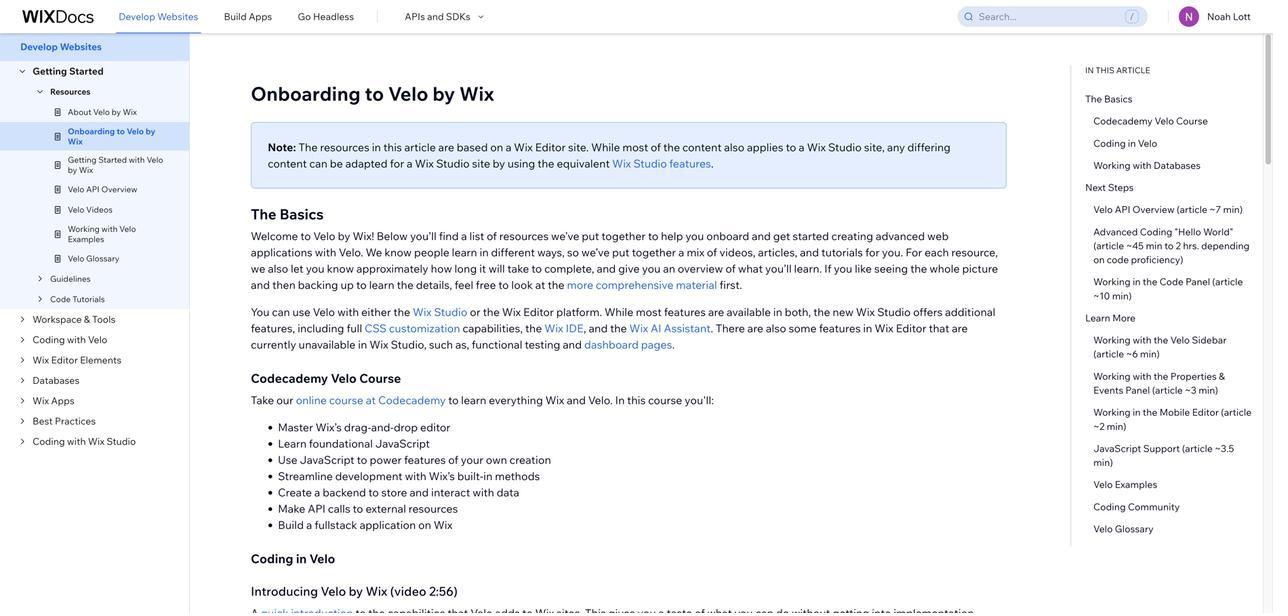 Task type: vqa. For each thing, say whether or not it's contained in the screenshot.
request
no



Task type: describe. For each thing, give the bounding box(es) containing it.
the down for
[[911, 262, 928, 275]]

1 vertical spatial wix's
[[429, 469, 455, 483]]

most inside the resources in this article are based on a wix editor site. while most of the content also applies to a wix studio site, any differing content can be adapted for a wix studio site by using the equivalent
[[623, 140, 649, 154]]

foundational
[[309, 437, 373, 450]]

databases inside "link"
[[1154, 159, 1201, 171]]

0 vertical spatial content
[[683, 140, 722, 154]]

also inside . there are also some features in wix editor that are currently unavailable in wix studio, such as, functional testing and
[[766, 322, 787, 335]]

1 horizontal spatial the basics
[[1086, 93, 1133, 105]]

1 horizontal spatial onboarding
[[251, 82, 361, 105]]

to inside onboarding to velo by wix
[[117, 126, 125, 136]]

can inside the resources in this article are based on a wix editor site. while most of the content also applies to a wix studio site, any differing content can be adapted for a wix studio site by using the equivalent
[[310, 157, 328, 170]]

different
[[491, 246, 535, 259]]

velo up the article
[[388, 82, 429, 105]]

(article inside working in the code panel (article ~10 min)
[[1213, 276, 1244, 288]]

on inside master wix's drag-and-drop editor learn foundational javascript use javascript to power features of your own creation streamline development with wix's built-in methods create a backend to store and interact with data make api calls to external resources build a fullstack application on wix
[[419, 518, 431, 532]]

also inside welcome to velo by wix! below you'll find a list of resources we've put together to help you onboard and get started creating advanced web applications with velo. we know people learn in different ways, so we've put together a mix of videos, articles, and tutorials for you. for each resource, we also let you know approximately how long it will take to complete, and give you an overview of what you'll learn. if you like seeing the whole picture and then backing up to learn the details, feel free to look at the
[[268, 262, 288, 275]]

min) inside working with the velo sidebar (article ~6 min)
[[1141, 348, 1160, 360]]

platform.
[[557, 305, 602, 319]]

for inside the resources in this article are based on a wix editor site. while most of the content also applies to a wix studio site, any differing content can be adapted for a wix studio site by using the equivalent
[[390, 157, 404, 170]]

1 horizontal spatial onboarding to velo by wix
[[251, 82, 494, 105]]

min) inside "link"
[[1224, 204, 1244, 215]]

& inside working with the properties & events panel (article ~3 min)
[[1220, 370, 1226, 382]]

with up 'store'
[[405, 469, 427, 483]]

0 vertical spatial learn
[[452, 246, 477, 259]]

velo inside codecademy velo course link
[[1155, 115, 1175, 127]]

are down "available"
[[748, 322, 764, 335]]

build apps button
[[224, 2, 272, 31]]

the inside the resources in this article are based on a wix editor site. while most of the content also applies to a wix studio site, any differing content can be adapted for a wix studio site by using the equivalent
[[299, 140, 318, 154]]

2 course from the left
[[648, 393, 683, 407]]

wix right applies
[[807, 140, 826, 154]]

a right applies
[[799, 140, 805, 154]]

you up "backing"
[[306, 262, 325, 275]]

1 horizontal spatial codecademy velo course
[[1094, 115, 1209, 127]]

and left get
[[752, 229, 771, 243]]

that
[[929, 322, 950, 335]]

1 vertical spatial together
[[632, 246, 676, 259]]

in inside working in the code panel (article ~10 min)
[[1133, 276, 1141, 288]]

article image for getting
[[52, 159, 64, 171]]

and down started
[[800, 246, 819, 259]]

by up getting started with velo by wix
[[146, 126, 155, 136]]

velo inside getting started with velo by wix
[[147, 155, 163, 165]]

a down 'streamline'
[[314, 486, 320, 499]]

1 vertical spatial develop websites link
[[0, 33, 189, 61]]

are down additional
[[952, 322, 968, 335]]

about velo by wix
[[68, 107, 137, 117]]

of inside master wix's drag-and-drop editor learn foundational javascript use javascript to power features of your own creation streamline development with wix's built-in methods create a backend to store and interact with data make api calls to external resources build a fullstack application on wix
[[448, 453, 459, 467]]

. inside . there are also some features in wix editor that are currently unavailable in wix studio, such as, functional testing and
[[711, 322, 714, 335]]

coding community
[[1094, 501, 1181, 513]]

wix ide link
[[545, 320, 584, 336]]

interact
[[431, 486, 471, 499]]

wix!
[[353, 229, 374, 243]]

with inside working with the velo sidebar (article ~6 min)
[[1133, 334, 1152, 346]]

min) inside working in the mobile editor (article ~2 min)
[[1107, 420, 1127, 432]]

velo inside "working with velo examples"
[[119, 224, 136, 234]]

and right ','
[[589, 322, 608, 335]]

studio inside or the wix editor platform. while most features are available in both, the new wix studio offers additional features, including full
[[878, 305, 911, 319]]

use
[[293, 305, 311, 319]]

0 vertical spatial develop websites link
[[119, 2, 198, 31]]

wix left the (video
[[366, 584, 388, 599]]

backing
[[298, 278, 338, 292]]

a left fullstack
[[306, 518, 312, 532]]

working with the velo sidebar (article ~6 min)
[[1094, 334, 1227, 360]]

sidebar element
[[0, 33, 190, 613]]

basics inside the basics link
[[1105, 93, 1133, 105]]

tutorials
[[73, 294, 105, 304]]

wix inside onboarding to velo by wix
[[68, 136, 83, 147]]

0 horizontal spatial codecademy
[[251, 371, 328, 386]]

drag-
[[344, 421, 371, 434]]

1 vertical spatial course
[[360, 371, 401, 386]]

wix studio features .
[[613, 157, 714, 170]]

go headless button
[[298, 2, 354, 31]]

fullstack
[[315, 518, 357, 532]]

1 vertical spatial at
[[366, 393, 376, 407]]

the inside working in the code panel (article ~10 min)
[[1143, 276, 1158, 288]]

editor inside sidebar element
[[51, 354, 78, 366]]

while inside or the wix editor platform. while most features are available in both, the new wix studio offers additional features, including full
[[605, 305, 634, 319]]

both,
[[785, 305, 811, 319]]

and down "we"
[[251, 278, 270, 292]]

1 horizontal spatial we've
[[582, 246, 610, 259]]

about
[[68, 107, 91, 117]]

1 horizontal spatial glossary
[[1116, 523, 1154, 535]]

store
[[382, 486, 407, 499]]

0 vertical spatial the
[[1086, 93, 1103, 105]]

wix up capabilities, at bottom left
[[502, 305, 521, 319]]

the down approximately
[[397, 278, 414, 292]]

editor inside . there are also some features in wix editor that are currently unavailable in wix studio, such as, functional testing and
[[896, 322, 927, 335]]

websites for develop websites menu bar
[[60, 41, 102, 53]]

code inside sidebar element
[[50, 294, 71, 304]]

full
[[347, 322, 362, 335]]

1 vertical spatial can
[[272, 305, 290, 319]]

the down complete,
[[548, 278, 565, 292]]

2 vertical spatial .
[[672, 338, 675, 351]]

javascript inside javascript support (article ~3.5 min)
[[1094, 443, 1142, 454]]

working with databases link
[[1094, 158, 1201, 172]]

velo inside velo api overview (article ~7 min) "link"
[[1094, 204, 1113, 215]]

you up mix
[[686, 229, 704, 243]]

depending
[[1202, 240, 1250, 252]]

complete,
[[545, 262, 595, 275]]

or
[[470, 305, 481, 319]]

noah lott image
[[1179, 6, 1200, 27]]

1 vertical spatial this
[[628, 393, 646, 407]]

apis and sdks button
[[405, 11, 487, 23]]

0 vertical spatial you'll
[[410, 229, 437, 243]]

1 horizontal spatial velo glossary
[[1094, 523, 1154, 535]]

we
[[366, 246, 382, 259]]

velo down fullstack
[[310, 551, 335, 566]]

wix studio link
[[413, 304, 468, 320]]

more
[[1113, 312, 1136, 324]]

working for working with databases
[[1094, 159, 1131, 171]]

while inside the resources in this article are based on a wix editor site. while most of the content also applies to a wix studio site, any differing content can be adapted for a wix studio site by using the equivalent
[[592, 140, 620, 154]]

a left 'list'
[[461, 229, 467, 243]]

site,
[[865, 140, 885, 154]]

1 horizontal spatial course
[[1177, 115, 1209, 127]]

in
[[616, 393, 625, 407]]

on inside the resources in this article are based on a wix editor site. while most of the content also applies to a wix studio site, any differing content can be adapted for a wix studio site by using the equivalent
[[491, 140, 503, 154]]

wix down css
[[370, 338, 389, 351]]

creation
[[510, 453, 551, 467]]

velo videos link
[[0, 199, 189, 220]]

in up the working with databases "link" on the right top of page
[[1129, 137, 1137, 149]]

overview
[[678, 262, 724, 275]]

editor inside working in the mobile editor (article ~2 min)
[[1193, 406, 1220, 418]]

each
[[925, 246, 950, 259]]

we
[[251, 262, 266, 275]]

you up the more comprehensive material first.
[[642, 262, 661, 275]]

0 vertical spatial coding in velo
[[1094, 137, 1158, 149]]

the basics link
[[1086, 92, 1133, 105]]

some
[[789, 322, 817, 335]]

article image for velo
[[52, 252, 64, 265]]

the left new
[[814, 305, 831, 319]]

site
[[472, 157, 491, 170]]

0 horizontal spatial we've
[[551, 229, 580, 243]]

this
[[1096, 65, 1115, 75]]

about velo by wix link
[[0, 102, 189, 122]]

css customization link
[[365, 320, 460, 336]]

1 horizontal spatial codecademy
[[378, 393, 446, 407]]

wix down 'practices'
[[88, 435, 105, 447]]

velo right introducing
[[321, 584, 346, 599]]

the up wix studio features .
[[664, 140, 680, 154]]

capabilities,
[[463, 322, 523, 335]]

list
[[470, 229, 485, 243]]

1 vertical spatial know
[[327, 262, 354, 275]]

on inside advanced coding "hello world" (article ~45 min to 2 hrs. depending on code proficiency)
[[1094, 254, 1105, 266]]

learn inside master wix's drag-and-drop editor learn foundational javascript use javascript to power features of your own creation streamline development with wix's built-in methods create a backend to store and interact with data make api calls to external resources build a fullstack application on wix
[[278, 437, 307, 450]]

this inside the resources in this article are based on a wix editor site. while most of the content also applies to a wix studio site, any differing content can be adapted for a wix studio site by using the equivalent
[[384, 140, 402, 154]]

tutorials
[[822, 246, 863, 259]]

article image for velo videos
[[52, 203, 64, 216]]

in inside working in the mobile editor (article ~2 min)
[[1133, 406, 1141, 418]]

features inside . there are also some features in wix editor that are currently unavailable in wix studio, such as, functional testing and
[[820, 322, 861, 335]]

the right "or"
[[483, 305, 500, 319]]

velo up guidelines at the top
[[68, 253, 84, 264]]

1 vertical spatial basics
[[280, 205, 324, 223]]

you right if
[[834, 262, 853, 275]]

own
[[486, 453, 507, 467]]

the up dashboard
[[611, 322, 627, 335]]

of up first.
[[726, 262, 736, 275]]

the right the using
[[538, 157, 555, 170]]

and inside master wix's drag-and-drop editor learn foundational javascript use javascript to power features of your own creation streamline development with wix's built-in methods create a backend to store and interact with data make api calls to external resources build a fullstack application on wix
[[410, 486, 429, 499]]

apis
[[405, 11, 425, 22]]

wix down "coding with velo"
[[33, 354, 49, 366]]

and left give
[[597, 262, 616, 275]]

go headless link
[[298, 2, 354, 31]]

develop websites menu bar
[[0, 33, 189, 61]]

code inside working in the code panel (article ~10 min)
[[1160, 276, 1184, 288]]

mix
[[687, 246, 705, 259]]

overview for velo api overview
[[101, 184, 137, 194]]

coding in velo link
[[1094, 136, 1158, 149]]

the up the testing at left bottom
[[526, 322, 542, 335]]

1 course from the left
[[329, 393, 364, 407]]

be
[[330, 157, 343, 170]]

wix right the about
[[123, 107, 137, 117]]

article image for about
[[52, 106, 64, 118]]

0 horizontal spatial javascript
[[300, 453, 355, 467]]

properties
[[1171, 370, 1217, 382]]

mobile
[[1160, 406, 1191, 418]]

of right 'list'
[[487, 229, 497, 243]]

(article inside working with the velo sidebar (article ~6 min)
[[1094, 348, 1125, 360]]

dashboard pages .
[[585, 338, 675, 351]]

velo down coding community at bottom right
[[1094, 523, 1113, 535]]

videos,
[[720, 246, 756, 259]]

develop for develop websites menu bar
[[20, 41, 58, 53]]

by up the article
[[433, 82, 455, 105]]

wix down the article
[[415, 157, 434, 170]]

1 vertical spatial codecademy velo course
[[251, 371, 401, 386]]

in down 'full'
[[358, 338, 367, 351]]

with inside the working with databases "link"
[[1133, 159, 1152, 171]]

velo inside "velo api overview" link
[[68, 184, 84, 194]]

velo videos
[[68, 205, 113, 215]]

2 horizontal spatial codecademy
[[1094, 115, 1153, 127]]

by inside welcome to velo by wix! below you'll find a list of resources we've put together to help you onboard and get started creating advanced web applications with velo. we know people learn in different ways, so we've put together a mix of videos, articles, and tutorials for you. for each resource, we also let you know approximately how long it will take to complete, and give you an overview of what you'll learn. if you like seeing the whole picture and then backing up to learn the details, feel free to look at the
[[338, 229, 351, 243]]

create
[[278, 486, 312, 499]]

with inside "working with velo examples"
[[102, 224, 118, 234]]

onboarding to velo by wix inside sidebar element
[[68, 126, 155, 147]]

wix right equivalent
[[613, 157, 631, 170]]

the resources in this article are based on a wix editor site. while most of the content also applies to a wix studio site, any differing content can be adapted for a wix studio site by using the equivalent
[[268, 140, 951, 170]]

wix right everything on the left of the page
[[546, 393, 565, 407]]

0 vertical spatial know
[[385, 246, 412, 259]]

in
[[1086, 65, 1095, 75]]

wix right new
[[857, 305, 875, 319]]

for
[[906, 246, 923, 259]]

(article inside working with the properties & events panel (article ~3 min)
[[1153, 384, 1184, 396]]

working for working with the velo sidebar (article ~6 min)
[[1094, 334, 1131, 346]]

coding with velo
[[33, 334, 107, 346]]

velo inside working with the velo sidebar (article ~6 min)
[[1171, 334, 1190, 346]]

studio inside sidebar element
[[107, 435, 136, 447]]

velo up including
[[313, 305, 335, 319]]

develop websites button
[[119, 2, 198, 31]]

in inside or the wix editor platform. while most features are available in both, the new wix studio offers additional features, including full
[[774, 305, 783, 319]]

elements
[[80, 354, 122, 366]]

glossary inside sidebar element
[[86, 253, 119, 264]]

of inside the resources in this article are based on a wix editor site. while most of the content also applies to a wix studio site, any differing content can be adapted for a wix studio site by using the equivalent
[[651, 140, 661, 154]]

features inside or the wix editor platform. while most features are available in both, the new wix studio offers additional features, including full
[[664, 305, 706, 319]]

resources inside master wix's drag-and-drop editor learn foundational javascript use javascript to power features of your own creation streamline development with wix's built-in methods create a backend to store and interact with data make api calls to external resources build a fullstack application on wix
[[409, 502, 458, 515]]

wix up the using
[[514, 140, 533, 154]]

1 horizontal spatial javascript
[[375, 437, 430, 450]]

and inside button
[[427, 11, 444, 22]]

article image for onboarding
[[52, 130, 64, 142]]

headless
[[313, 11, 354, 22]]

working with velo examples link
[[0, 220, 189, 248]]

min) inside working with the properties & events panel (article ~3 min)
[[1199, 384, 1219, 396]]

like
[[855, 262, 872, 275]]

a down the article
[[407, 157, 413, 170]]

apps for build apps
[[249, 11, 272, 22]]

free
[[476, 278, 496, 292]]

(article inside javascript support (article ~3.5 min)
[[1183, 443, 1213, 454]]

including
[[298, 322, 344, 335]]

and left in
[[567, 393, 586, 407]]

the up css customization link
[[394, 305, 411, 319]]

advanced
[[1094, 226, 1139, 238]]

seeing
[[875, 262, 909, 275]]

velo up online course at codecademy "link"
[[331, 371, 357, 386]]

0 horizontal spatial velo glossary link
[[0, 248, 189, 269]]

javascript support (article ~3.5 min)
[[1094, 443, 1235, 468]]

coding down workspace
[[33, 334, 65, 346]]

of right mix
[[707, 246, 717, 259]]

1 horizontal spatial examples
[[1116, 479, 1158, 491]]

~2
[[1094, 420, 1105, 432]]

with down 'practices'
[[67, 435, 86, 447]]

with up 'full'
[[338, 305, 359, 319]]

in down like
[[864, 322, 873, 335]]

0 horizontal spatial content
[[268, 157, 307, 170]]

additional
[[946, 305, 996, 319]]

getting started
[[33, 65, 104, 77]]

wix ai assistant link
[[630, 320, 711, 336]]

and inside . there are also some features in wix editor that are currently unavailable in wix studio, such as, functional testing and
[[563, 338, 582, 351]]

comprehensive
[[596, 278, 674, 292]]

details,
[[416, 278, 452, 292]]

velo inside 'coding in velo' link
[[1139, 137, 1158, 149]]

0 horizontal spatial the
[[251, 205, 277, 223]]

practices
[[55, 415, 96, 427]]

coding up the working with databases "link" on the right top of page
[[1094, 137, 1126, 149]]

with up wix editor elements
[[67, 334, 86, 346]]

getting for getting started with velo by wix
[[68, 155, 97, 165]]

(article inside "link"
[[1177, 204, 1208, 215]]

wix up the testing at left bottom
[[545, 322, 564, 335]]

code tutorials
[[50, 294, 105, 304]]

databases inside sidebar element
[[33, 374, 80, 386]]

the inside working with the velo sidebar (article ~6 min)
[[1154, 334, 1169, 346]]

working for working with the properties & events panel (article ~3 min)
[[1094, 370, 1131, 382]]

by left the (video
[[349, 584, 363, 599]]

1 horizontal spatial learn
[[1086, 312, 1111, 324]]

velo inside about velo by wix link
[[93, 107, 110, 117]]

with inside working with the properties & events panel (article ~3 min)
[[1133, 370, 1152, 382]]

wix left ai
[[630, 322, 649, 335]]

velo down about velo by wix
[[127, 126, 144, 136]]

applications
[[251, 246, 313, 259]]



Task type: locate. For each thing, give the bounding box(es) containing it.
by right the about
[[112, 107, 121, 117]]

you'll up people
[[410, 229, 437, 243]]

"hello
[[1175, 226, 1202, 238]]

0 vertical spatial onboarding
[[251, 82, 361, 105]]

2 vertical spatial article image
[[52, 228, 64, 240]]

started
[[793, 229, 829, 243]]

started for getting started
[[69, 65, 104, 77]]

methods
[[495, 469, 540, 483]]

1 article image from the top
[[52, 106, 64, 118]]

basics up welcome
[[280, 205, 324, 223]]

velo up coding community link
[[1094, 479, 1113, 491]]

1 horizontal spatial overview
[[1133, 204, 1175, 215]]

dashboard
[[585, 338, 639, 351]]

while up . there are also some features in wix editor that are currently unavailable in wix studio, such as, functional testing and
[[605, 305, 634, 319]]

0 horizontal spatial velo glossary
[[68, 253, 119, 264]]

~3.5
[[1216, 443, 1235, 454]]

article image for working with velo examples
[[52, 228, 64, 240]]

approximately
[[357, 262, 429, 275]]

getting for getting started
[[33, 65, 67, 77]]

2 article image from the top
[[52, 203, 64, 216]]

a up the using
[[506, 140, 512, 154]]

0 vertical spatial course
[[1177, 115, 1209, 127]]

testing
[[525, 338, 561, 351]]

api for velo api overview (article ~7 min)
[[1116, 204, 1131, 215]]

2:56)
[[429, 584, 458, 599]]

0 vertical spatial for
[[390, 157, 404, 170]]

working up ~10
[[1094, 276, 1131, 288]]

0 vertical spatial onboarding to velo by wix
[[251, 82, 494, 105]]

most inside or the wix editor platform. while most features are available in both, the new wix studio offers additional features, including full
[[636, 305, 662, 319]]

develop websites inside menu bar
[[20, 41, 102, 53]]

wix's
[[316, 421, 342, 434], [429, 469, 455, 483]]

working up "next steps" link
[[1094, 159, 1131, 171]]

next
[[1086, 181, 1107, 193]]

codecademy velo course up online
[[251, 371, 401, 386]]

0 vertical spatial apps
[[249, 11, 272, 22]]

0 vertical spatial panel
[[1186, 276, 1211, 288]]

in up introducing
[[296, 551, 307, 566]]

min) right ~6
[[1141, 348, 1160, 360]]

article image inside "velo api overview" link
[[52, 183, 64, 195]]

0 horizontal spatial glossary
[[86, 253, 119, 264]]

develop websites for develop websites button
[[119, 11, 198, 22]]

1 article image from the top
[[52, 183, 64, 195]]

new
[[833, 305, 854, 319]]

javascript
[[375, 437, 430, 450], [1094, 443, 1142, 454], [300, 453, 355, 467]]

0 horizontal spatial you'll
[[410, 229, 437, 243]]

external
[[366, 502, 406, 515]]

codecademy up drop
[[378, 393, 446, 407]]

0 horizontal spatial also
[[268, 262, 288, 275]]

coding up min
[[1141, 226, 1173, 238]]

velo examples
[[1094, 479, 1158, 491]]

offers
[[914, 305, 943, 319]]

velo. inside welcome to velo by wix! below you'll find a list of resources we've put together to help you onboard and get started creating advanced web applications with velo. we know people learn in different ways, so we've put together a mix of videos, articles, and tutorials for you. for each resource, we also let you know approximately how long it will take to complete, and give you an overview of what you'll learn. if you like seeing the whole picture and then backing up to learn the details, feel free to look at the
[[339, 246, 364, 259]]

0 horizontal spatial develop
[[20, 41, 58, 53]]

1 vertical spatial the basics
[[251, 205, 324, 223]]

working with databases
[[1094, 159, 1201, 171]]

and down ide at the bottom left of the page
[[563, 338, 582, 351]]

the up welcome
[[251, 205, 277, 223]]

0 vertical spatial article image
[[52, 183, 64, 195]]

1 horizontal spatial you'll
[[766, 262, 792, 275]]

power
[[370, 453, 402, 467]]

0 horizontal spatial develop websites
[[20, 41, 102, 53]]

studio,
[[391, 338, 427, 351]]

2 article image from the top
[[52, 130, 64, 142]]

article image
[[52, 183, 64, 195], [52, 203, 64, 216], [52, 228, 64, 240]]

2 vertical spatial learn
[[461, 393, 487, 407]]

0 vertical spatial learn
[[1086, 312, 1111, 324]]

an
[[663, 262, 676, 275]]

are inside or the wix editor platform. while most features are available in both, the new wix studio offers additional features, including full
[[709, 305, 725, 319]]

working in the mobile editor (article ~2 min)
[[1094, 406, 1252, 432]]

~7
[[1210, 204, 1222, 215]]

1 vertical spatial resources
[[500, 229, 549, 243]]

go
[[298, 11, 311, 22]]

below
[[377, 229, 408, 243]]

with down ~6
[[1133, 370, 1152, 382]]

api inside sidebar element
[[86, 184, 100, 194]]

getting started with velo by wix link
[[0, 151, 189, 179]]

and right 'store'
[[410, 486, 429, 499]]

master
[[278, 421, 313, 434]]

develop inside button
[[119, 11, 155, 22]]

article image inside working with velo examples link
[[52, 228, 64, 240]]

0 vertical spatial the basics
[[1086, 93, 1133, 105]]

by inside the resources in this article are based on a wix editor site. while most of the content also applies to a wix studio site, any differing content can be adapted for a wix studio site by using the equivalent
[[493, 157, 505, 170]]

getting up "velo api overview" link
[[68, 155, 97, 165]]

to inside the resources in this article are based on a wix editor site. while most of the content also applies to a wix studio site, any differing content can be adapted for a wix studio site by using the equivalent
[[786, 140, 797, 154]]

with inside welcome to velo by wix! below you'll find a list of resources we've put together to help you onboard and get started creating advanced web applications with velo. we know people learn in different ways, so we've put together a mix of videos, articles, and tutorials for you. for each resource, we also let you know approximately how long it will take to complete, and give you an overview of what you'll learn. if you like seeing the whole picture and then backing up to learn the details, feel free to look at the
[[315, 246, 337, 259]]

overview inside sidebar element
[[101, 184, 137, 194]]

tools
[[92, 313, 116, 325]]

1 vertical spatial you'll
[[766, 262, 792, 275]]

1 horizontal spatial the
[[299, 140, 318, 154]]

steps
[[1109, 181, 1134, 193]]

article image inside velo videos link
[[52, 203, 64, 216]]

working inside "working with velo examples"
[[68, 224, 100, 234]]

community
[[1129, 501, 1181, 513]]

wix inside getting started with velo by wix
[[79, 165, 93, 175]]

any
[[888, 140, 906, 154]]

coding up introducing
[[251, 551, 293, 566]]

develop for develop websites button
[[119, 11, 155, 22]]

overview inside "link"
[[1133, 204, 1175, 215]]

streamline
[[278, 469, 333, 483]]

0 vertical spatial examples
[[68, 234, 104, 244]]

most up ai
[[636, 305, 662, 319]]

together
[[602, 229, 646, 243], [632, 246, 676, 259]]

(article inside advanced coding "hello world" (article ~45 min to 2 hrs. depending on code proficiency)
[[1094, 240, 1125, 252]]

& left 'tools'
[[84, 313, 90, 325]]

1 vertical spatial learn
[[369, 278, 395, 292]]

article image up "velo api overview" link
[[52, 159, 64, 171]]

on
[[491, 140, 503, 154], [1094, 254, 1105, 266], [419, 518, 431, 532]]

onboard
[[707, 229, 750, 243]]

in up it
[[480, 246, 489, 259]]

0 vertical spatial .
[[711, 157, 714, 170]]

0 vertical spatial code
[[1160, 276, 1184, 288]]

getting started with velo by wix
[[68, 155, 163, 175]]

editor inside or the wix editor platform. while most features are available in both, the new wix studio offers additional features, including full
[[524, 305, 554, 319]]

3 article image from the top
[[52, 228, 64, 240]]

websites inside menu bar
[[60, 41, 102, 53]]

a left mix
[[679, 246, 685, 259]]

velo up the elements
[[88, 334, 107, 346]]

Search... field
[[975, 7, 1126, 26]]

working for working in the mobile editor (article ~2 min)
[[1094, 406, 1131, 418]]

working for working in the code panel (article ~10 min)
[[1094, 276, 1131, 288]]

what
[[739, 262, 763, 275]]

take our online course at codecademy to learn everything wix and velo. in this course you'll:
[[251, 393, 714, 407]]

api
[[86, 184, 100, 194], [1116, 204, 1131, 215], [308, 502, 326, 515]]

resources down interact on the bottom
[[409, 502, 458, 515]]

examples inside "working with velo examples"
[[68, 234, 104, 244]]

editor
[[536, 140, 566, 154], [524, 305, 554, 319], [896, 322, 927, 335], [51, 354, 78, 366], [1193, 406, 1220, 418]]

while right site.
[[592, 140, 620, 154]]

in inside the resources in this article are based on a wix editor site. while most of the content also applies to a wix studio site, any differing content can be adapted for a wix studio site by using the equivalent
[[372, 140, 381, 154]]

wix up customization
[[413, 305, 432, 319]]

article image down about velo by wix link
[[52, 130, 64, 142]]

make
[[278, 502, 305, 515]]

& right the properties
[[1220, 370, 1226, 382]]

codecademy velo course link
[[1094, 114, 1209, 127]]

0 vertical spatial together
[[602, 229, 646, 243]]

you'll:
[[685, 393, 714, 407]]

1 horizontal spatial api
[[308, 502, 326, 515]]

1 horizontal spatial develop
[[119, 11, 155, 22]]

develop
[[119, 11, 155, 22], [20, 41, 58, 53]]

api up velo videos link
[[86, 184, 100, 194]]

1 horizontal spatial put
[[613, 246, 630, 259]]

0 horizontal spatial panel
[[1126, 384, 1151, 396]]

2 vertical spatial also
[[766, 322, 787, 335]]

(article left ~3
[[1153, 384, 1184, 396]]

1 horizontal spatial panel
[[1186, 276, 1211, 288]]

velo inside welcome to velo by wix! below you'll find a list of resources we've put together to help you onboard and get started creating advanced web applications with velo. we know people learn in different ways, so we've put together a mix of videos, articles, and tutorials for you. for each resource, we also let you know approximately how long it will take to complete, and give you an overview of what you'll learn. if you like seeing the whole picture and then backing up to learn the details, feel free to look at the
[[314, 229, 336, 243]]

working for working with velo examples
[[68, 224, 100, 234]]

api down steps
[[1116, 204, 1131, 215]]

to
[[365, 82, 384, 105], [117, 126, 125, 136], [786, 140, 797, 154], [301, 229, 311, 243], [648, 229, 659, 243], [1165, 240, 1174, 252], [532, 262, 542, 275], [356, 278, 367, 292], [499, 278, 509, 292], [448, 393, 459, 407], [357, 453, 367, 467], [369, 486, 379, 499], [353, 502, 363, 515]]

1 vertical spatial velo.
[[589, 393, 613, 407]]

1 horizontal spatial at
[[536, 278, 546, 292]]

databases up velo api overview (article ~7 min) "link" at the top right of the page
[[1154, 159, 1201, 171]]

velo inside velo examples link
[[1094, 479, 1113, 491]]

1 vertical spatial velo glossary link
[[1094, 522, 1154, 535]]

editor inside the resources in this article are based on a wix editor site. while most of the content also applies to a wix studio site, any differing content can be adapted for a wix studio site by using the equivalent
[[536, 140, 566, 154]]

in inside master wix's drag-and-drop editor learn foundational javascript use javascript to power features of your own creation streamline development with wix's built-in methods create a backend to store and interact with data make api calls to external resources build a fullstack application on wix
[[484, 469, 493, 483]]

databases
[[1154, 159, 1201, 171], [33, 374, 80, 386]]

the down proficiency)
[[1143, 276, 1158, 288]]

build apps link
[[224, 2, 272, 31]]

wix left that
[[875, 322, 894, 335]]

(article up "hello
[[1177, 204, 1208, 215]]

with down built-
[[473, 486, 494, 499]]

on right based
[[491, 140, 503, 154]]

1 horizontal spatial can
[[310, 157, 328, 170]]

overview
[[101, 184, 137, 194], [1133, 204, 1175, 215]]

currently
[[251, 338, 296, 351]]

1 horizontal spatial apps
[[249, 11, 272, 22]]

2 vertical spatial resources
[[409, 502, 458, 515]]

to inside advanced coding "hello world" (article ~45 min to 2 hrs. depending on code proficiency)
[[1165, 240, 1174, 252]]

with down videos
[[102, 224, 118, 234]]

ide
[[566, 322, 584, 335]]

article image inside about velo by wix link
[[52, 106, 64, 118]]

the basics down "this"
[[1086, 93, 1133, 105]]

wix up best
[[33, 395, 49, 407]]

0 horizontal spatial apps
[[51, 395, 74, 407]]

0 horizontal spatial overview
[[101, 184, 137, 194]]

2 horizontal spatial javascript
[[1094, 443, 1142, 454]]

develop websites link
[[119, 2, 198, 31], [0, 33, 189, 61]]

resources inside the resources in this article are based on a wix editor site. while most of the content also applies to a wix studio site, any differing content can be adapted for a wix studio site by using the equivalent
[[320, 140, 370, 154]]

how
[[431, 262, 452, 275]]

editor down ~3
[[1193, 406, 1220, 418]]

1 vertical spatial develop websites
[[20, 41, 102, 53]]

unavailable
[[299, 338, 356, 351]]

velo examples link
[[1094, 477, 1158, 491]]

know up 'up'
[[327, 262, 354, 275]]

(article inside working in the mobile editor (article ~2 min)
[[1222, 406, 1252, 418]]

&
[[84, 313, 90, 325], [1220, 370, 1226, 382]]

the inside working in the mobile editor (article ~2 min)
[[1143, 406, 1158, 418]]

0 vertical spatial databases
[[1154, 159, 1201, 171]]

introducing velo by wix (video 2:56)
[[251, 584, 458, 599]]

master wix's drag-and-drop editor learn foundational javascript use javascript to power features of your own creation streamline development with wix's built-in methods create a backend to store and interact with data make api calls to external resources build a fullstack application on wix
[[278, 421, 551, 532]]

in up adapted
[[372, 140, 381, 154]]

panel inside working in the code panel (article ~10 min)
[[1186, 276, 1211, 288]]

with inside getting started with velo by wix
[[129, 155, 145, 165]]

velo. left in
[[589, 393, 613, 407]]

in inside welcome to velo by wix! below you'll find a list of resources we've put together to help you onboard and get started creating advanced web applications with velo. we know people learn in different ways, so we've put together a mix of videos, articles, and tutorials for you. for each resource, we also let you know approximately how long it will take to complete, and give you an overview of what you'll learn. if you like seeing the whole picture and then backing up to learn the details, feel free to look at the
[[480, 246, 489, 259]]

panel down the hrs.
[[1186, 276, 1211, 288]]

0 horizontal spatial codecademy velo course
[[251, 371, 401, 386]]

are inside the resources in this article are based on a wix editor site. while most of the content also applies to a wix studio site, any differing content can be adapted for a wix studio site by using the equivalent
[[439, 140, 455, 154]]

getting inside getting started with velo by wix
[[68, 155, 97, 165]]

1 vertical spatial examples
[[1116, 479, 1158, 491]]

know
[[385, 246, 412, 259], [327, 262, 354, 275]]

0 horizontal spatial course
[[360, 371, 401, 386]]

at up and- at the left of page
[[366, 393, 376, 407]]

1 horizontal spatial velo glossary link
[[1094, 522, 1154, 535]]

velo left videos
[[68, 205, 84, 215]]

article image inside getting started with velo by wix link
[[52, 159, 64, 171]]

0 horizontal spatial getting
[[33, 65, 67, 77]]

1 horizontal spatial resources
[[409, 502, 458, 515]]

0 horizontal spatial examples
[[68, 234, 104, 244]]

getting
[[33, 65, 67, 77], [68, 155, 97, 165]]

1 vertical spatial started
[[98, 155, 127, 165]]

resources inside welcome to velo by wix! below you'll find a list of resources we've put together to help you onboard and get started creating advanced web applications with velo. we know people learn in different ways, so we've put together a mix of videos, articles, and tutorials for you. for each resource, we also let you know approximately how long it will take to complete, and give you an overview of what you'll learn. if you like seeing the whole picture and then backing up to learn the details, feel free to look at the
[[500, 229, 549, 243]]

1 vertical spatial the
[[299, 140, 318, 154]]

overview for velo api overview (article ~7 min)
[[1133, 204, 1175, 215]]

velo glossary down coding community at bottom right
[[1094, 523, 1154, 535]]

at
[[536, 278, 546, 292], [366, 393, 376, 407]]

look
[[512, 278, 533, 292]]

0 vertical spatial websites
[[157, 11, 198, 22]]

also inside the resources in this article are based on a wix editor site. while most of the content also applies to a wix studio site, any differing content can be adapted for a wix studio site by using the equivalent
[[724, 140, 745, 154]]

api left the calls
[[308, 502, 326, 515]]

learn left everything on the left of the page
[[461, 393, 487, 407]]

1 horizontal spatial wix's
[[429, 469, 455, 483]]

0 horizontal spatial databases
[[33, 374, 80, 386]]

velo glossary down working with velo examples link
[[68, 253, 119, 264]]

onboarding inside sidebar element
[[68, 126, 115, 136]]

1 horizontal spatial velo.
[[589, 393, 613, 407]]

0 vertical spatial put
[[582, 229, 599, 243]]

develop websites for develop websites menu bar
[[20, 41, 102, 53]]

note:
[[268, 140, 296, 154]]

learn up long
[[452, 246, 477, 259]]

examples down "velo videos"
[[68, 234, 104, 244]]

min) inside javascript support (article ~3.5 min)
[[1094, 457, 1114, 468]]

1 vertical spatial codecademy
[[251, 371, 328, 386]]

at inside welcome to velo by wix! below you'll find a list of resources we've put together to help you onboard and get started creating advanced web applications with velo. we know people learn in different ways, so we've put together a mix of videos, articles, and tutorials for you. for each resource, we also let you know approximately how long it will take to complete, and give you an overview of what you'll learn. if you like seeing the whole picture and then backing up to learn the details, feel free to look at the
[[536, 278, 546, 292]]

ways,
[[538, 246, 565, 259]]

coding community link
[[1094, 499, 1181, 513]]

(article left ~3.5 in the bottom right of the page
[[1183, 443, 1213, 454]]

learn down master
[[278, 437, 307, 450]]

1 horizontal spatial course
[[648, 393, 683, 407]]

& inside sidebar element
[[84, 313, 90, 325]]

wix up based
[[460, 82, 494, 105]]

0 horizontal spatial velo.
[[339, 246, 364, 259]]

velo api overview link
[[0, 179, 189, 199]]

long
[[455, 262, 477, 275]]

coding down best
[[33, 435, 65, 447]]

0 horizontal spatial for
[[390, 157, 404, 170]]

2 horizontal spatial the
[[1086, 93, 1103, 105]]

working inside working in the code panel (article ~10 min)
[[1094, 276, 1131, 288]]

features inside master wix's drag-and-drop editor learn foundational javascript use javascript to power features of your own creation streamline development with wix's built-in methods create a backend to store and interact with data make api calls to external resources build a fullstack application on wix
[[404, 453, 446, 467]]

content
[[683, 140, 722, 154], [268, 157, 307, 170]]

working down "velo videos"
[[68, 224, 100, 234]]

1 horizontal spatial for
[[866, 246, 880, 259]]

0 horizontal spatial &
[[84, 313, 90, 325]]

apps for wix apps
[[51, 395, 74, 407]]

article image
[[52, 106, 64, 118], [52, 130, 64, 142], [52, 159, 64, 171], [52, 252, 64, 265]]

4 article image from the top
[[52, 252, 64, 265]]

content up wix studio features .
[[683, 140, 722, 154]]

0 horizontal spatial websites
[[60, 41, 102, 53]]

wix inside master wix's drag-and-drop editor learn foundational javascript use javascript to power features of your own creation streamline development with wix's built-in methods create a backend to store and interact with data make api calls to external resources build a fullstack application on wix
[[434, 518, 453, 532]]

editor
[[420, 421, 451, 434]]

article image left "working with velo examples" at left
[[52, 228, 64, 240]]

api inside master wix's drag-and-drop editor learn foundational javascript use javascript to power features of your own creation streamline development with wix's built-in methods create a backend to store and interact with data make api calls to external resources build a fullstack application on wix
[[308, 502, 326, 515]]

started up velo api overview
[[98, 155, 127, 165]]

0 horizontal spatial at
[[366, 393, 376, 407]]

help
[[661, 229, 683, 243]]

2 horizontal spatial on
[[1094, 254, 1105, 266]]

editor down "coding with velo"
[[51, 354, 78, 366]]

of
[[651, 140, 661, 154], [487, 229, 497, 243], [707, 246, 717, 259], [726, 262, 736, 275], [448, 453, 459, 467]]

course left you'll:
[[648, 393, 683, 407]]

1 vertical spatial velo glossary
[[1094, 523, 1154, 535]]

1 vertical spatial websites
[[60, 41, 102, 53]]

glossary
[[86, 253, 119, 264], [1116, 523, 1154, 535]]

working
[[1094, 159, 1131, 171], [68, 224, 100, 234], [1094, 276, 1131, 288], [1094, 334, 1131, 346], [1094, 370, 1131, 382], [1094, 406, 1131, 418]]

wix down interact on the bottom
[[434, 518, 453, 532]]

proficiency)
[[1132, 254, 1184, 266]]

build inside button
[[224, 11, 247, 22]]

0 vertical spatial &
[[84, 313, 90, 325]]

at right look
[[536, 278, 546, 292]]

next steps
[[1086, 181, 1134, 193]]

0 horizontal spatial put
[[582, 229, 599, 243]]

1 vertical spatial getting
[[68, 155, 97, 165]]

websites for develop websites button
[[157, 11, 198, 22]]

1 horizontal spatial build
[[278, 518, 304, 532]]

also left applies
[[724, 140, 745, 154]]

0 vertical spatial can
[[310, 157, 328, 170]]

0 vertical spatial develop
[[119, 11, 155, 22]]

build apps
[[224, 11, 272, 22]]

course up online course at codecademy "link"
[[360, 371, 401, 386]]

1 vertical spatial we've
[[582, 246, 610, 259]]

based
[[457, 140, 488, 154]]

basics down in this article
[[1105, 93, 1133, 105]]

0 horizontal spatial coding in velo
[[251, 551, 335, 566]]

build inside master wix's drag-and-drop editor learn foundational javascript use javascript to power features of your own creation streamline development with wix's built-in methods create a backend to store and interact with data make api calls to external resources build a fullstack application on wix
[[278, 518, 304, 532]]

in down working with the properties & events panel (article ~3 min)
[[1133, 406, 1141, 418]]

1 vertical spatial content
[[268, 157, 307, 170]]

api inside "link"
[[1116, 204, 1131, 215]]

0 vertical spatial we've
[[551, 229, 580, 243]]

0 horizontal spatial code
[[50, 294, 71, 304]]

0 horizontal spatial wix's
[[316, 421, 342, 434]]

glossary down coding community at bottom right
[[1116, 523, 1154, 535]]

the inside working with the properties & events panel (article ~3 min)
[[1154, 370, 1169, 382]]

apps up best practices
[[51, 395, 74, 407]]

0 horizontal spatial basics
[[280, 205, 324, 223]]

~3
[[1186, 384, 1197, 396]]

for inside welcome to velo by wix! below you'll find a list of resources we've put together to help you onboard and get started creating advanced web applications with velo. we know people learn in different ways, so we've put together a mix of videos, articles, and tutorials for you. for each resource, we also let you know approximately how long it will take to complete, and give you an overview of what you'll learn. if you like seeing the whole picture and then backing up to learn the details, feel free to look at the
[[866, 246, 880, 259]]

0 horizontal spatial this
[[384, 140, 402, 154]]

article image for velo api overview
[[52, 183, 64, 195]]

min) inside working in the code panel (article ~10 min)
[[1113, 290, 1132, 302]]

so
[[567, 246, 579, 259]]

velo inside velo videos link
[[68, 205, 84, 215]]

learn.
[[795, 262, 822, 275]]

api for velo api overview
[[86, 184, 100, 194]]

available
[[727, 305, 771, 319]]

apps inside button
[[249, 11, 272, 22]]

up
[[341, 278, 354, 292]]

0 vertical spatial velo glossary link
[[0, 248, 189, 269]]

next steps link
[[1086, 180, 1134, 194]]

code
[[1108, 254, 1130, 266]]

coding down velo examples
[[1094, 501, 1126, 513]]

you.
[[883, 246, 904, 259]]

with up "backing"
[[315, 246, 337, 259]]

working inside working with the properties & events panel (article ~3 min)
[[1094, 370, 1131, 382]]

1 vertical spatial learn
[[278, 437, 307, 450]]

0 vertical spatial while
[[592, 140, 620, 154]]

creating
[[832, 229, 874, 243]]

the
[[1086, 93, 1103, 105], [299, 140, 318, 154], [251, 205, 277, 223]]

0 vertical spatial on
[[491, 140, 503, 154]]

started inside getting started with velo by wix
[[98, 155, 127, 165]]

1 vertical spatial on
[[1094, 254, 1105, 266]]

by inside getting started with velo by wix
[[68, 165, 77, 175]]

coding inside advanced coding "hello world" (article ~45 min to 2 hrs. depending on code proficiency)
[[1141, 226, 1173, 238]]

1 horizontal spatial also
[[724, 140, 745, 154]]

javascript down foundational
[[300, 453, 355, 467]]

on left code
[[1094, 254, 1105, 266]]

min) right ~2
[[1107, 420, 1127, 432]]

3 article image from the top
[[52, 159, 64, 171]]

panel inside working with the properties & events panel (article ~3 min)
[[1126, 384, 1151, 396]]

support
[[1144, 443, 1181, 454]]

put up give
[[613, 246, 630, 259]]

feel
[[455, 278, 474, 292]]

started for getting started with velo by wix
[[98, 155, 127, 165]]

velo up the working with databases "link" on the right top of page
[[1139, 137, 1158, 149]]



